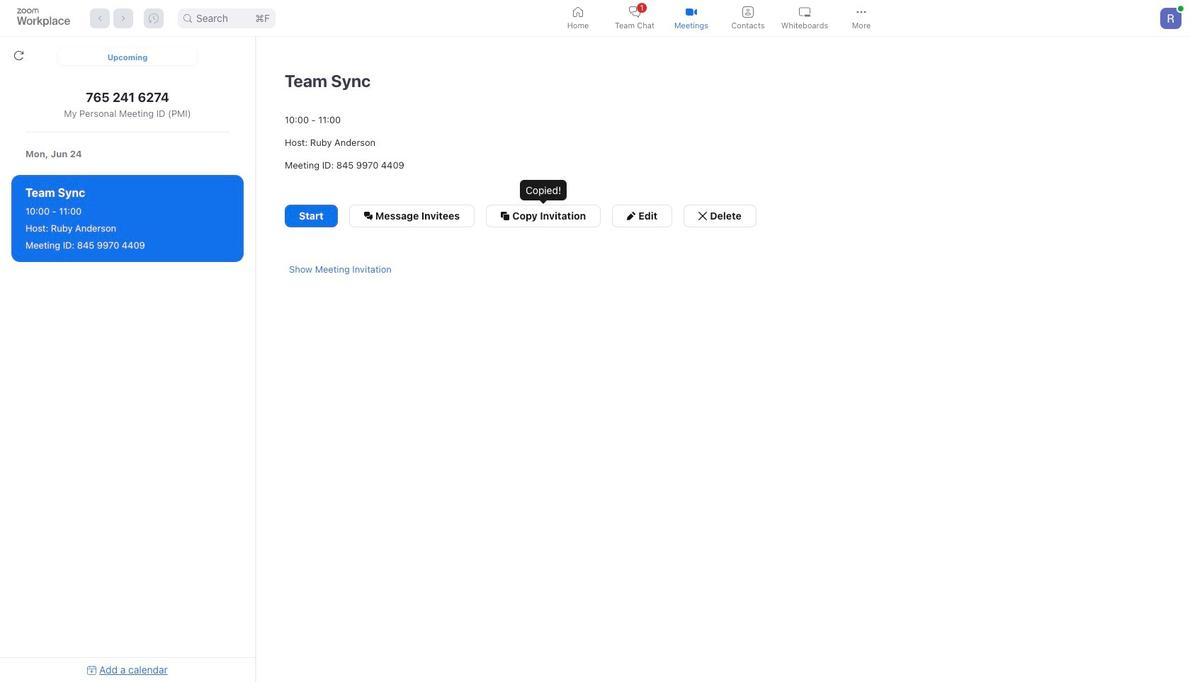 Task type: vqa. For each thing, say whether or not it's contained in the screenshot.
the "e.g. Happy Crew" TEXT FIELD
no



Task type: locate. For each thing, give the bounding box(es) containing it.
online image
[[1179, 5, 1184, 11]]

1 vertical spatial tab list
[[0, 37, 255, 77]]

0 vertical spatial tab list
[[552, 2, 892, 34]]

close image
[[699, 212, 708, 220]]

refresh image
[[14, 51, 23, 60], [14, 51, 23, 60]]

edit image
[[627, 212, 636, 220]]

tab panel
[[0, 37, 1191, 683]]

0 horizontal spatial tab list
[[0, 37, 255, 77]]

magnifier image
[[184, 14, 192, 22], [184, 14, 192, 22]]

tooltip
[[520, 180, 567, 205]]

tab list
[[552, 2, 892, 34], [0, 37, 255, 77]]

option
[[11, 175, 244, 262]]

copy image
[[501, 212, 510, 220]]

team chat image
[[364, 212, 373, 220]]

calendar add calendar image
[[87, 666, 97, 675]]



Task type: describe. For each thing, give the bounding box(es) containing it.
copy image
[[501, 212, 510, 220]]

1 horizontal spatial tab list
[[552, 2, 892, 34]]

team chat image
[[364, 212, 373, 220]]

edit image
[[627, 212, 636, 220]]

online image
[[1179, 5, 1184, 11]]

calendar add calendar image
[[87, 666, 97, 675]]

close image
[[699, 212, 708, 220]]



